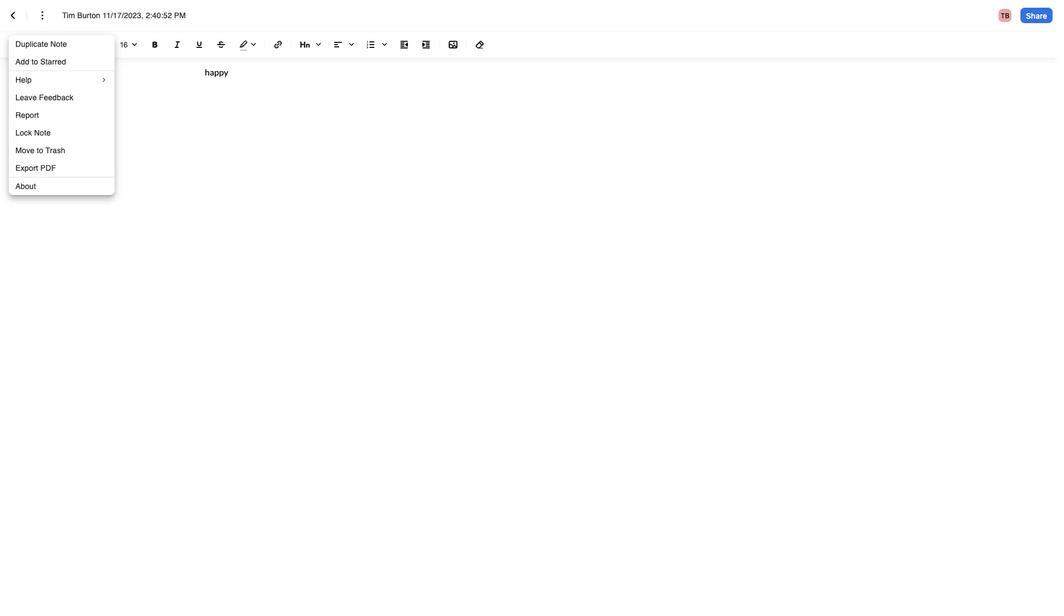 Task type: vqa. For each thing, say whether or not it's contained in the screenshot.
Duplicate Note Menu Item
yes



Task type: locate. For each thing, give the bounding box(es) containing it.
decrease indent image
[[398, 38, 411, 51]]

note up move to trash
[[34, 128, 51, 137]]

leave feedback link
[[9, 89, 115, 106]]

lock
[[15, 128, 32, 137]]

to for starred
[[32, 57, 38, 66]]

to
[[32, 57, 38, 66], [37, 146, 43, 155]]

move to trash menu item
[[9, 142, 115, 159]]

menu
[[9, 35, 115, 195]]

0 vertical spatial to
[[32, 57, 38, 66]]

tb
[[1002, 12, 1010, 19]]

move
[[15, 146, 35, 155]]

text align image
[[330, 36, 358, 53]]

export pdf
[[15, 164, 56, 172]]

to right "add"
[[32, 57, 38, 66]]

note
[[50, 40, 67, 48], [34, 128, 51, 137]]

note for duplicate note
[[50, 40, 67, 48]]

note inside lock note "menu item"
[[34, 128, 51, 137]]

to inside 'menu item'
[[37, 146, 43, 155]]

happy
[[205, 66, 228, 77]]

about
[[15, 182, 36, 191]]

0 vertical spatial note
[[50, 40, 67, 48]]

open image
[[128, 38, 141, 51]]

more image
[[36, 9, 49, 22]]

leave feedback
[[15, 93, 73, 102]]

help menu item
[[9, 71, 115, 89]]

duplicate note
[[15, 40, 67, 48]]

1 vertical spatial note
[[34, 128, 51, 137]]

italic image
[[171, 38, 184, 51]]

1 vertical spatial to
[[37, 146, 43, 155]]

strikethrough image
[[215, 38, 228, 51]]

color image
[[4, 36, 30, 53]]

about menu item
[[9, 177, 115, 195]]

pdf
[[40, 164, 56, 172]]

None text field
[[62, 10, 201, 21]]

heading image
[[296, 36, 325, 53]]

export
[[15, 164, 38, 172]]

add to starred
[[15, 57, 66, 66]]

font image
[[34, 36, 111, 53]]

to right move
[[37, 146, 43, 155]]

duplicate note menu item
[[9, 35, 115, 53]]

to inside menu item
[[32, 57, 38, 66]]

trash
[[46, 146, 65, 155]]

leave
[[15, 93, 37, 102]]

insert image image
[[447, 38, 460, 51]]

list image
[[363, 36, 391, 53]]

note up add to starred menu item
[[50, 40, 67, 48]]

share
[[1027, 11, 1048, 20]]

note inside duplicate note menu item
[[50, 40, 67, 48]]



Task type: describe. For each thing, give the bounding box(es) containing it.
export pdf menu item
[[9, 159, 115, 177]]

add
[[15, 57, 29, 66]]

share button
[[1021, 8, 1054, 23]]

increase indent image
[[420, 38, 433, 51]]

text highlight image
[[235, 36, 260, 53]]

move to trash
[[15, 146, 65, 155]]

tb button
[[995, 7, 1017, 24]]

all notes image
[[7, 9, 20, 22]]

feedback
[[39, 93, 73, 102]]

menu containing duplicate note
[[9, 35, 115, 195]]

lock note
[[15, 128, 51, 137]]

report
[[15, 111, 39, 120]]

underline image
[[193, 38, 206, 51]]

link image
[[272, 38, 285, 51]]

clear style image
[[474, 38, 487, 51]]

duplicate
[[15, 40, 48, 48]]

report menu item
[[9, 106, 115, 124]]

help
[[15, 75, 32, 84]]

add to starred menu item
[[9, 53, 115, 71]]

starred
[[40, 57, 66, 66]]

bold image
[[149, 38, 162, 51]]

lock note menu item
[[9, 124, 115, 142]]

note for lock note
[[34, 128, 51, 137]]

to for trash
[[37, 146, 43, 155]]



